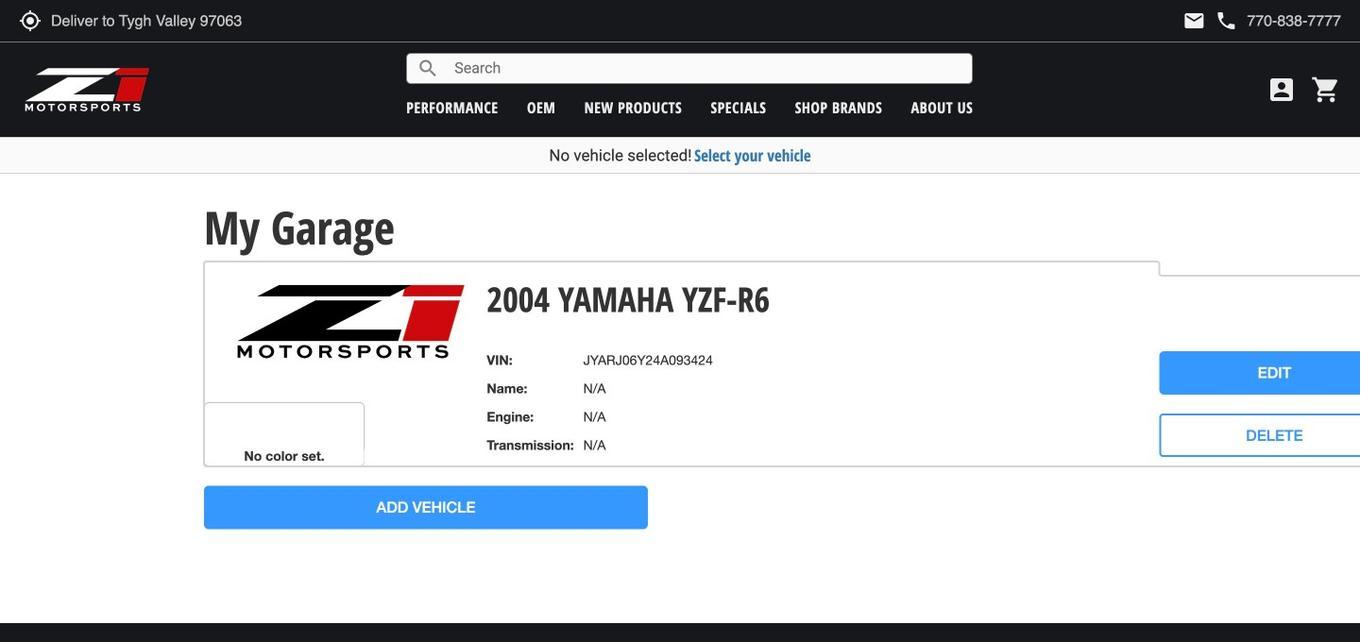 Task type: vqa. For each thing, say whether or not it's contained in the screenshot.
the topmost the motorsports
no



Task type: locate. For each thing, give the bounding box(es) containing it.
Search search field
[[440, 54, 973, 83]]

z1 image
[[235, 283, 468, 361]]

z1 motorsports logo image
[[24, 66, 151, 113]]



